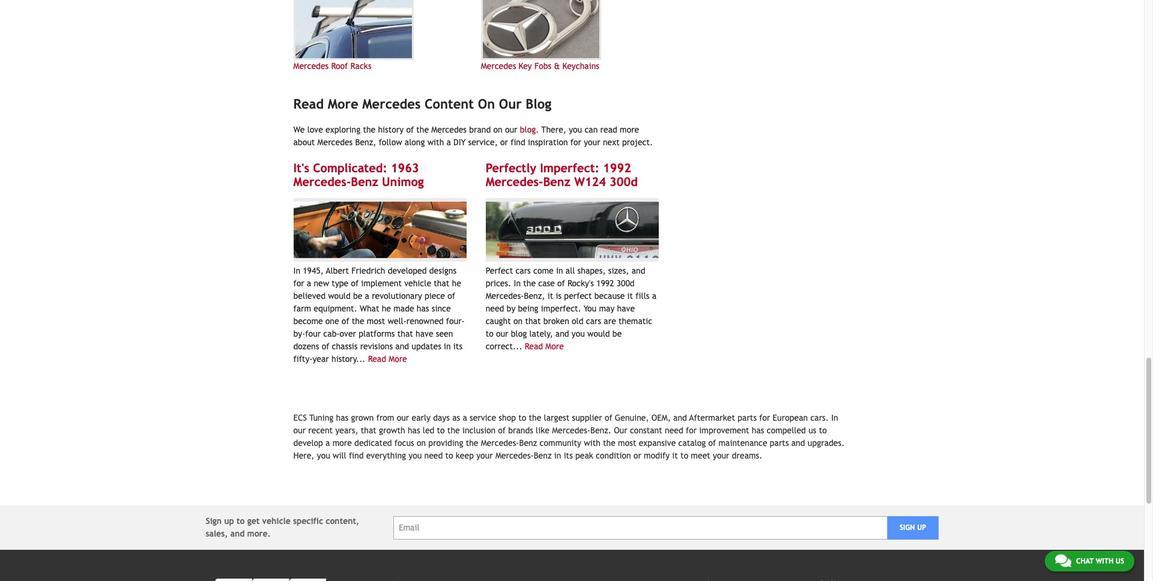 Task type: describe. For each thing, give the bounding box(es) containing it.
cars.
[[811, 414, 829, 423]]

shop
[[499, 414, 516, 423]]

supplier
[[572, 414, 603, 423]]

you
[[584, 304, 597, 314]]

the down the inclusion
[[466, 439, 479, 449]]

it's complicated: 1963 mercedes-benz unimog
[[294, 161, 424, 189]]

mercedes key fobs & keychains link
[[481, 0, 659, 72]]

benz inside the perfectly imperfect: 1992 mercedes-benz w124 300d
[[544, 175, 571, 189]]

believed
[[294, 292, 326, 301]]

to up brands
[[519, 414, 527, 423]]

euro cars under $20k image
[[486, 199, 659, 262]]

read for perfectly imperfect: 1992 mercedes-benz w124 300d
[[525, 342, 543, 352]]

ecs tuning has grown from our early days as a service shop to the largest supplier of genuine, oem, and aftermarket parts for european cars. in our recent years, that growth has led to the inclusion of brands like mercedes-benz. our constant need for improvement has compelled us to develop a more dedicated focus on providing the mercedes-benz community with the most expansive catalog of maintenance parts and upgrades. here, you will find everything you need to keep your mercedes-benz in its peak condition or modify it to meet your dreams.
[[294, 414, 845, 461]]

focus
[[395, 439, 415, 449]]

as
[[453, 414, 460, 423]]

equipment.
[[314, 304, 357, 314]]

has down early
[[408, 426, 420, 436]]

of up meet
[[709, 439, 717, 449]]

have inside in 1945, albert friedrich developed designs for a new type of implement vehicle that he believed would be a revolutionary piece of farm equipment. what he made has since become one of the most well-renowned four- by-four cab-over platforms that have seen dozens of chassis revisions and updates in its fifty-year history...
[[416, 330, 434, 339]]

our down ecs at the bottom left
[[294, 426, 306, 436]]

updates
[[412, 342, 442, 352]]

project.
[[623, 138, 653, 147]]

get
[[247, 517, 260, 527]]

perfect
[[486, 266, 513, 276]]

that down designs
[[434, 279, 450, 289]]

that inside perfect cars come in all shapes, sizes, and prices. in the case of rocky's 1992 300d mercedes-benz, it is perfect because it fills a need by being imperfect. you may have caught on that broken old cars are thematic to our blog lately, and you would be correct...
[[526, 317, 541, 327]]

blog link
[[520, 125, 536, 135]]

of up along
[[407, 125, 414, 135]]

farm
[[294, 304, 311, 314]]

all
[[566, 266, 575, 276]]

because
[[595, 292, 625, 301]]

it inside ecs tuning has grown from our early days as a service shop to the largest supplier of genuine, oem, and aftermarket parts for european cars. in our recent years, that growth has led to the inclusion of brands like mercedes-benz. our constant need for improvement has compelled us to develop a more dedicated focus on providing the mercedes-benz community with the most expansive catalog of maintenance parts and upgrades. here, you will find everything you need to keep your mercedes-benz in its peak condition or modify it to meet your dreams.
[[673, 452, 678, 461]]

from
[[377, 414, 395, 423]]

mercedes inside "mercedes key fobs & keychains" link
[[481, 61, 516, 71]]

that down well-
[[398, 330, 413, 339]]

our left blog link
[[505, 125, 518, 135]]

read more mercedes content on our blog
[[294, 96, 552, 112]]

a left 'new'
[[307, 279, 311, 289]]

well-
[[388, 317, 407, 327]]

european
[[773, 414, 808, 423]]

2 horizontal spatial your
[[713, 452, 730, 461]]

vehicle inside the sign up to get vehicle specific content, sales, and more.
[[262, 517, 291, 527]]

is
[[556, 292, 562, 301]]

love
[[307, 125, 323, 135]]

mercedes benz cayenne coolant pipe replacement image
[[294, 199, 467, 262]]

the left history
[[363, 125, 376, 135]]

dedicated
[[355, 439, 392, 449]]

its inside ecs tuning has grown from our early days as a service shop to the largest supplier of genuine, oem, and aftermarket parts for european cars. in our recent years, that growth has led to the inclusion of brands like mercedes-benz. our constant need for improvement has compelled us to develop a more dedicated focus on providing the mercedes-benz community with the most expansive catalog of maintenance parts and upgrades. here, you will find everything you need to keep your mercedes-benz in its peak condition or modify it to meet your dreams.
[[564, 452, 573, 461]]

keep
[[456, 452, 474, 461]]

benz, inside . there, you can read more about mercedes benz, follow along with a diy service, or find inspiration for your next project.
[[355, 138, 377, 147]]

service
[[470, 414, 496, 423]]

more inside ecs tuning has grown from our early days as a service shop to the largest supplier of genuine, oem, and aftermarket parts for european cars. in our recent years, that growth has led to the inclusion of brands like mercedes-benz. our constant need for improvement has compelled us to develop a more dedicated focus on providing the mercedes-benz community with the most expansive catalog of maintenance parts and upgrades. here, you will find everything you need to keep your mercedes-benz in its peak condition or modify it to meet your dreams.
[[333, 439, 352, 449]]

it's
[[294, 161, 310, 175]]

for up compelled
[[760, 414, 771, 423]]

perfect
[[565, 292, 592, 301]]

mercedes up history
[[363, 96, 421, 112]]

1 horizontal spatial it
[[628, 292, 634, 301]]

has inside in 1945, albert friedrich developed designs for a new type of implement vehicle that he believed would be a revolutionary piece of farm equipment. what he made has since become one of the most well-renowned four- by-four cab-over platforms that have seen dozens of chassis revisions and updates in its fifty-year history...
[[417, 304, 429, 314]]

for inside . there, you can read more about mercedes benz, follow along with a diy service, or find inspiration for your next project.
[[571, 138, 582, 147]]

0 vertical spatial on
[[494, 125, 503, 135]]

have inside perfect cars come in all shapes, sizes, and prices. in the case of rocky's 1992 300d mercedes-benz, it is perfect because it fills a need by being imperfect. you may have caught on that broken old cars are thematic to our blog lately, and you would be correct...
[[618, 304, 635, 314]]

read for it's complicated: 1963 mercedes-benz unimog
[[368, 355, 386, 364]]

300d inside perfect cars come in all shapes, sizes, and prices. in the case of rocky's 1992 300d mercedes-benz, it is perfect because it fills a need by being imperfect. you may have caught on that broken old cars are thematic to our blog lately, and you would be correct...
[[617, 279, 635, 289]]

about
[[294, 138, 315, 147]]

0 horizontal spatial our
[[499, 96, 522, 112]]

specific
[[293, 517, 323, 527]]

1 horizontal spatial parts
[[770, 439, 789, 449]]

year
[[313, 355, 329, 364]]

the inside in 1945, albert friedrich developed designs for a new type of implement vehicle that he believed would be a revolutionary piece of farm equipment. what he made has since become one of the most well-renowned four- by-four cab-over platforms that have seen dozens of chassis revisions and updates in its fifty-year history...
[[352, 317, 365, 327]]

for up catalog
[[686, 426, 697, 436]]

follow
[[379, 138, 402, 147]]

old
[[572, 317, 584, 327]]

and down compelled
[[792, 439, 806, 449]]

read more link for w124
[[525, 342, 564, 352]]

tuning
[[310, 414, 334, 423]]

by
[[507, 304, 516, 314]]

our inside ecs tuning has grown from our early days as a service shop to the largest supplier of genuine, oem, and aftermarket parts for european cars. in our recent years, that growth has led to the inclusion of brands like mercedes-benz. our constant need for improvement has compelled us to develop a more dedicated focus on providing the mercedes-benz community with the most expansive catalog of maintenance parts and upgrades. here, you will find everything you need to keep your mercedes-benz in its peak condition or modify it to meet your dreams.
[[614, 426, 628, 436]]

it's complicated: 1963 mercedes-benz unimog link
[[294, 161, 424, 189]]

and right oem,
[[674, 414, 687, 423]]

being
[[518, 304, 539, 314]]

chat with us
[[1077, 558, 1125, 566]]

oem,
[[652, 414, 671, 423]]

to right us
[[820, 426, 827, 436]]

to down catalog
[[681, 452, 689, 461]]

early
[[412, 414, 431, 423]]

everything
[[366, 452, 406, 461]]

caught
[[486, 317, 511, 327]]

years,
[[336, 426, 359, 436]]

in inside in 1945, albert friedrich developed designs for a new type of implement vehicle that he believed would be a revolutionary piece of farm equipment. what he made has since become one of the most well-renowned four- by-four cab-over platforms that have seen dozens of chassis revisions and updates in its fifty-year history...
[[444, 342, 451, 352]]

come
[[534, 266, 554, 276]]

inspiration
[[528, 138, 568, 147]]

Email email field
[[394, 517, 888, 540]]

develop
[[294, 439, 323, 449]]

mercedes roof racks link
[[294, 0, 472, 72]]

2 horizontal spatial with
[[1097, 558, 1114, 566]]

and down broken
[[556, 330, 570, 339]]

racks
[[351, 61, 372, 71]]

a inside perfect cars come in all shapes, sizes, and prices. in the case of rocky's 1992 300d mercedes-benz, it is perfect because it fills a need by being imperfect. you may have caught on that broken old cars are thematic to our blog lately, and you would be correct...
[[652, 292, 657, 301]]

mercedes- inside the perfectly imperfect: 1992 mercedes-benz w124 300d
[[486, 175, 544, 189]]

to down providing
[[446, 452, 454, 461]]

the up like
[[529, 414, 542, 423]]

more.
[[247, 530, 271, 539]]

on inside ecs tuning has grown from our early days as a service shop to the largest supplier of genuine, oem, and aftermarket parts for european cars. in our recent years, that growth has led to the inclusion of brands like mercedes-benz. our constant need for improvement has compelled us to develop a more dedicated focus on providing the mercedes-benz community with the most expansive catalog of maintenance parts and upgrades. here, you will find everything you need to keep your mercedes-benz in its peak condition or modify it to meet your dreams.
[[417, 439, 426, 449]]

mercedes benz key fobs & keychains image
[[481, 0, 601, 60]]

you down focus
[[409, 452, 422, 461]]

benz, inside perfect cars come in all shapes, sizes, and prices. in the case of rocky's 1992 300d mercedes-benz, it is perfect because it fills a need by being imperfect. you may have caught on that broken old cars are thematic to our blog lately, and you would be correct...
[[524, 292, 545, 301]]

dozens
[[294, 342, 319, 352]]

history...
[[332, 355, 366, 364]]

mercedes benz roof racks image
[[294, 0, 414, 60]]

mercedes key fobs & keychains
[[481, 61, 600, 71]]

of up "benz."
[[605, 414, 613, 423]]

read
[[601, 125, 618, 135]]

most inside ecs tuning has grown from our early days as a service shop to the largest supplier of genuine, oem, and aftermarket parts for european cars. in our recent years, that growth has led to the inclusion of brands like mercedes-benz. our constant need for improvement has compelled us to develop a more dedicated focus on providing the mercedes-benz community with the most expansive catalog of maintenance parts and upgrades. here, you will find everything you need to keep your mercedes-benz in its peak condition or modify it to meet your dreams.
[[618, 439, 637, 449]]

aftermarket
[[690, 414, 736, 423]]

service,
[[468, 138, 498, 147]]

in inside perfect cars come in all shapes, sizes, and prices. in the case of rocky's 1992 300d mercedes-benz, it is perfect because it fills a need by being imperfect. you may have caught on that broken old cars are thematic to our blog lately, and you would be correct...
[[556, 266, 563, 276]]

become
[[294, 317, 323, 327]]

of up year
[[322, 342, 330, 352]]

a up what
[[365, 292, 370, 301]]

0 vertical spatial more
[[328, 96, 359, 112]]

like
[[536, 426, 550, 436]]

you inside . there, you can read more about mercedes benz, follow along with a diy service, or find inspiration for your next project.
[[569, 125, 582, 135]]

of inside perfect cars come in all shapes, sizes, and prices. in the case of rocky's 1992 300d mercedes-benz, it is perfect because it fills a need by being imperfect. you may have caught on that broken old cars are thematic to our blog lately, and you would be correct...
[[558, 279, 565, 289]]

the down as
[[448, 426, 460, 436]]

recent
[[308, 426, 333, 436]]

for inside in 1945, albert friedrich developed designs for a new type of implement vehicle that he believed would be a revolutionary piece of farm equipment. what he made has since become one of the most well-renowned four- by-four cab-over platforms that have seen dozens of chassis revisions and updates in its fifty-year history...
[[294, 279, 304, 289]]

the up along
[[417, 125, 429, 135]]

expansive
[[639, 439, 676, 449]]

has up maintenance
[[752, 426, 765, 436]]

imperfect.
[[541, 304, 582, 314]]

would inside perfect cars come in all shapes, sizes, and prices. in the case of rocky's 1992 300d mercedes-benz, it is perfect because it fills a need by being imperfect. you may have caught on that broken old cars are thematic to our blog lately, and you would be correct...
[[588, 330, 610, 339]]

ecs
[[294, 414, 307, 423]]

to right led
[[437, 426, 445, 436]]

largest
[[544, 414, 570, 423]]

fifty-
[[294, 355, 313, 364]]

the inside perfect cars come in all shapes, sizes, and prices. in the case of rocky's 1992 300d mercedes-benz, it is perfect because it fills a need by being imperfect. you may have caught on that broken old cars are thematic to our blog lately, and you would be correct...
[[524, 279, 536, 289]]

of down "shop"
[[498, 426, 506, 436]]

sizes,
[[609, 266, 630, 276]]

more inside . there, you can read more about mercedes benz, follow along with a diy service, or find inspiration for your next project.
[[620, 125, 640, 135]]

benz down brands
[[520, 439, 537, 449]]

key
[[519, 61, 532, 71]]

by-
[[294, 330, 306, 339]]

piece
[[425, 292, 445, 301]]

case
[[539, 279, 555, 289]]



Task type: vqa. For each thing, say whether or not it's contained in the screenshot.
TIRES link
no



Task type: locate. For each thing, give the bounding box(es) containing it.
read down revisions
[[368, 355, 386, 364]]

your inside . there, you can read more about mercedes benz, follow along with a diy service, or find inspiration for your next project.
[[584, 138, 601, 147]]

the
[[363, 125, 376, 135], [417, 125, 429, 135], [524, 279, 536, 289], [352, 317, 365, 327], [529, 414, 542, 423], [448, 426, 460, 436], [466, 439, 479, 449], [603, 439, 616, 449]]

up inside button
[[918, 524, 927, 533]]

0 horizontal spatial in
[[294, 266, 301, 276]]

0 vertical spatial vehicle
[[405, 279, 432, 289]]

0 vertical spatial benz,
[[355, 138, 377, 147]]

1 vertical spatial more
[[546, 342, 564, 352]]

up for sign up to get vehicle specific content, sales, and more.
[[224, 517, 234, 527]]

0 vertical spatial read
[[294, 96, 324, 112]]

300d inside the perfectly imperfect: 1992 mercedes-benz w124 300d
[[610, 175, 638, 189]]

parts
[[738, 414, 757, 423], [770, 439, 789, 449]]

more up 'will'
[[333, 439, 352, 449]]

in down seen
[[444, 342, 451, 352]]

and right sizes,
[[632, 266, 646, 276]]

0 vertical spatial in
[[556, 266, 563, 276]]

in left 1945,
[[294, 266, 301, 276]]

unimog
[[382, 175, 424, 189]]

0 horizontal spatial more
[[328, 96, 359, 112]]

1 horizontal spatial find
[[511, 138, 526, 147]]

and inside the sign up to get vehicle specific content, sales, and more.
[[231, 530, 245, 539]]

us
[[809, 426, 817, 436]]

he down designs
[[452, 279, 461, 289]]

its inside in 1945, albert friedrich developed designs for a new type of implement vehicle that he believed would be a revolutionary piece of farm equipment. what he made has since become one of the most well-renowned four- by-four cab-over platforms that have seen dozens of chassis revisions and updates in its fifty-year history...
[[454, 342, 463, 352]]

mercedes down exploring
[[318, 138, 353, 147]]

2 vertical spatial in
[[832, 414, 839, 423]]

2 vertical spatial read
[[368, 355, 386, 364]]

0 horizontal spatial its
[[454, 342, 463, 352]]

1 vertical spatial blog
[[511, 330, 527, 339]]

1 vertical spatial with
[[584, 439, 601, 449]]

1 vertical spatial find
[[349, 452, 364, 461]]

1 vertical spatial vehicle
[[262, 517, 291, 527]]

you left can
[[569, 125, 582, 135]]

2 vertical spatial more
[[389, 355, 407, 364]]

1 horizontal spatial have
[[618, 304, 635, 314]]

he
[[452, 279, 461, 289], [382, 304, 391, 314]]

0 vertical spatial have
[[618, 304, 635, 314]]

2 horizontal spatial it
[[673, 452, 678, 461]]

1 horizontal spatial on
[[494, 125, 503, 135]]

300d
[[610, 175, 638, 189], [617, 279, 635, 289]]

benz, up the 'being'
[[524, 292, 545, 301]]

brands
[[509, 426, 534, 436]]

vehicle down "developed"
[[405, 279, 432, 289]]

it
[[548, 292, 554, 301], [628, 292, 634, 301], [673, 452, 678, 461]]

sign
[[206, 517, 222, 527], [900, 524, 916, 533]]

are
[[604, 317, 616, 327]]

0 vertical spatial need
[[486, 304, 504, 314]]

1 vertical spatial its
[[564, 452, 573, 461]]

parts up maintenance
[[738, 414, 757, 423]]

0 vertical spatial he
[[452, 279, 461, 289]]

1 vertical spatial need
[[665, 426, 684, 436]]

0 horizontal spatial it
[[548, 292, 554, 301]]

be inside in 1945, albert friedrich developed designs for a new type of implement vehicle that he believed would be a revolutionary piece of farm equipment. what he made has since become one of the most well-renowned four- by-four cab-over platforms that have seen dozens of chassis revisions and updates in its fifty-year history...
[[353, 292, 363, 301]]

up inside the sign up to get vehicle specific content, sales, and more.
[[224, 517, 234, 527]]

the left case
[[524, 279, 536, 289]]

perfectly imperfect: 1992 mercedes-benz w124 300d link
[[486, 161, 638, 189]]

need down providing
[[425, 452, 443, 461]]

more
[[328, 96, 359, 112], [546, 342, 564, 352], [389, 355, 407, 364]]

0 horizontal spatial he
[[382, 304, 391, 314]]

thematic
[[619, 317, 653, 327]]

1 horizontal spatial with
[[584, 439, 601, 449]]

more down revisions
[[389, 355, 407, 364]]

1 vertical spatial he
[[382, 304, 391, 314]]

in inside in 1945, albert friedrich developed designs for a new type of implement vehicle that he believed would be a revolutionary piece of farm equipment. what he made has since become one of the most well-renowned four- by-four cab-over platforms that have seen dozens of chassis revisions and updates in its fifty-year history...
[[294, 266, 301, 276]]

0 horizontal spatial benz,
[[355, 138, 377, 147]]

0 horizontal spatial vehicle
[[262, 517, 291, 527]]

read more for unimog
[[368, 355, 407, 364]]

0 horizontal spatial read
[[294, 96, 324, 112]]

1945,
[[303, 266, 324, 276]]

read more link for unimog
[[368, 355, 407, 364]]

2 vertical spatial on
[[417, 439, 426, 449]]

1 horizontal spatial more
[[389, 355, 407, 364]]

it left the fills
[[628, 292, 634, 301]]

catalog
[[679, 439, 706, 449]]

correct...
[[486, 342, 523, 352]]

1992 inside perfect cars come in all shapes, sizes, and prices. in the case of rocky's 1992 300d mercedes-benz, it is perfect because it fills a need by being imperfect. you may have caught on that broken old cars are thematic to our blog lately, and you would be correct...
[[597, 279, 615, 289]]

0 horizontal spatial cars
[[516, 266, 531, 276]]

would
[[328, 292, 351, 301], [588, 330, 610, 339]]

to
[[486, 330, 494, 339], [519, 414, 527, 423], [437, 426, 445, 436], [820, 426, 827, 436], [446, 452, 454, 461], [681, 452, 689, 461], [237, 517, 245, 527]]

to down caught
[[486, 330, 494, 339]]

on inside perfect cars come in all shapes, sizes, and prices. in the case of rocky's 1992 300d mercedes-benz, it is perfect because it fills a need by being imperfect. you may have caught on that broken old cars are thematic to our blog lately, and you would be correct...
[[514, 317, 523, 327]]

cars down you
[[586, 317, 602, 327]]

up for sign up
[[918, 524, 927, 533]]

platforms
[[359, 330, 395, 339]]

meet
[[691, 452, 711, 461]]

0 horizontal spatial would
[[328, 292, 351, 301]]

the up condition
[[603, 439, 616, 449]]

peak
[[576, 452, 594, 461]]

1 vertical spatial on
[[514, 317, 523, 327]]

find inside . there, you can read more about mercedes benz, follow along with a diy service, or find inspiration for your next project.
[[511, 138, 526, 147]]

constant
[[630, 426, 663, 436]]

mercedes up diy
[[432, 125, 467, 135]]

1 horizontal spatial up
[[918, 524, 927, 533]]

mercedes left the key
[[481, 61, 516, 71]]

1 horizontal spatial would
[[588, 330, 610, 339]]

more for perfectly imperfect: 1992 mercedes-benz w124 300d
[[546, 342, 564, 352]]

1992 inside the perfectly imperfect: 1992 mercedes-benz w124 300d
[[603, 161, 632, 175]]

mercedes inside mercedes roof racks link
[[294, 61, 329, 71]]

1 vertical spatial have
[[416, 330, 434, 339]]

since
[[432, 304, 451, 314]]

1 vertical spatial benz,
[[524, 292, 545, 301]]

most up condition
[[618, 439, 637, 449]]

benz left unimog
[[351, 175, 379, 189]]

0 vertical spatial blog
[[520, 125, 536, 135]]

or inside . there, you can read more about mercedes benz, follow along with a diy service, or find inspiration for your next project.
[[501, 138, 508, 147]]

0 vertical spatial 1992
[[603, 161, 632, 175]]

1 horizontal spatial cars
[[586, 317, 602, 327]]

he down revolutionary
[[382, 304, 391, 314]]

1 vertical spatial would
[[588, 330, 610, 339]]

parts down compelled
[[770, 439, 789, 449]]

be down are
[[613, 330, 622, 339]]

and
[[632, 266, 646, 276], [556, 330, 570, 339], [396, 342, 409, 352], [674, 414, 687, 423], [792, 439, 806, 449], [231, 530, 245, 539]]

our up 'growth'
[[397, 414, 409, 423]]

find
[[511, 138, 526, 147], [349, 452, 364, 461]]

0 vertical spatial read more link
[[525, 342, 564, 352]]

read more for w124
[[525, 342, 564, 352]]

benz inside it's complicated: 1963 mercedes-benz unimog
[[351, 175, 379, 189]]

in right the 'cars.'
[[832, 414, 839, 423]]

sign up to get vehicle specific content, sales, and more.
[[206, 517, 360, 539]]

a right as
[[463, 414, 467, 423]]

that up 'dedicated' at left bottom
[[361, 426, 377, 436]]

in left all
[[556, 266, 563, 276]]

a left diy
[[447, 138, 451, 147]]

0 vertical spatial most
[[367, 317, 385, 327]]

1 horizontal spatial be
[[613, 330, 622, 339]]

2 horizontal spatial more
[[546, 342, 564, 352]]

1 horizontal spatial benz,
[[524, 292, 545, 301]]

content,
[[326, 517, 360, 527]]

compelled
[[767, 426, 806, 436]]

or inside ecs tuning has grown from our early days as a service shop to the largest supplier of genuine, oem, and aftermarket parts for european cars. in our recent years, that growth has led to the inclusion of brands like mercedes-benz. our constant need for improvement has compelled us to develop a more dedicated focus on providing the mercedes-benz community with the most expansive catalog of maintenance parts and upgrades. here, you will find everything you need to keep your mercedes-benz in its peak condition or modify it to meet your dreams.
[[634, 452, 642, 461]]

2 vertical spatial in
[[555, 452, 562, 461]]

with inside ecs tuning has grown from our early days as a service shop to the largest supplier of genuine, oem, and aftermarket parts for european cars. in our recent years, that growth has led to the inclusion of brands like mercedes-benz. our constant need for improvement has compelled us to develop a more dedicated focus on providing the mercedes-benz community with the most expansive catalog of maintenance parts and upgrades. here, you will find everything you need to keep your mercedes-benz in its peak condition or modify it to meet your dreams.
[[584, 439, 601, 449]]

1992 down next
[[603, 161, 632, 175]]

the up over
[[352, 317, 365, 327]]

mercedes- inside perfect cars come in all shapes, sizes, and prices. in the case of rocky's 1992 300d mercedes-benz, it is perfect because it fills a need by being imperfect. you may have caught on that broken old cars are thematic to our blog lately, and you would be correct...
[[486, 292, 524, 301]]

benz, left follow
[[355, 138, 377, 147]]

benz down community
[[534, 452, 552, 461]]

mercedes roof racks
[[294, 61, 372, 71]]

vehicle up more.
[[262, 517, 291, 527]]

our down genuine,
[[614, 426, 628, 436]]

0 vertical spatial its
[[454, 342, 463, 352]]

or
[[501, 138, 508, 147], [634, 452, 642, 461]]

over
[[340, 330, 356, 339]]

0 horizontal spatial read more
[[368, 355, 407, 364]]

.
[[536, 125, 539, 135]]

more up project.
[[620, 125, 640, 135]]

1 vertical spatial parts
[[770, 439, 789, 449]]

sign up
[[900, 524, 927, 533]]

you left 'will'
[[317, 452, 330, 461]]

our right on
[[499, 96, 522, 112]]

1 vertical spatial read more link
[[368, 355, 407, 364]]

read more link
[[525, 342, 564, 352], [368, 355, 407, 364]]

fobs
[[535, 61, 552, 71]]

on down by on the bottom of page
[[514, 317, 523, 327]]

of up since
[[448, 292, 455, 301]]

ecs tuning image
[[206, 580, 326, 582]]

most inside in 1945, albert friedrich developed designs for a new type of implement vehicle that he believed would be a revolutionary piece of farm equipment. what he made has since become one of the most well-renowned four- by-four cab-over platforms that have seen dozens of chassis revisions and updates in its fifty-year history...
[[367, 317, 385, 327]]

four
[[306, 330, 321, 339]]

dreams.
[[732, 452, 763, 461]]

with right along
[[428, 138, 444, 147]]

here,
[[294, 452, 315, 461]]

have down renowned
[[416, 330, 434, 339]]

sign inside sign up button
[[900, 524, 916, 533]]

1 horizontal spatial or
[[634, 452, 642, 461]]

0 horizontal spatial need
[[425, 452, 443, 461]]

more for it's complicated: 1963 mercedes-benz unimog
[[389, 355, 407, 364]]

or right service, on the top left
[[501, 138, 508, 147]]

a down recent
[[326, 439, 330, 449]]

1 vertical spatial read more
[[368, 355, 407, 364]]

led
[[423, 426, 435, 436]]

will
[[333, 452, 347, 461]]

sales,
[[206, 530, 228, 539]]

comments image
[[1056, 554, 1072, 569]]

0 vertical spatial with
[[428, 138, 444, 147]]

300d right w124
[[610, 175, 638, 189]]

has up renowned
[[417, 304, 429, 314]]

friedrich
[[352, 266, 386, 276]]

1 horizontal spatial need
[[486, 304, 504, 314]]

1 horizontal spatial our
[[614, 426, 628, 436]]

implement
[[361, 279, 402, 289]]

1 vertical spatial more
[[333, 439, 352, 449]]

of up over
[[342, 317, 350, 327]]

complicated:
[[313, 161, 387, 175]]

need up caught
[[486, 304, 504, 314]]

or left modify
[[634, 452, 642, 461]]

sign inside the sign up to get vehicle specific content, sales, and more.
[[206, 517, 222, 527]]

1 horizontal spatial read more
[[525, 342, 564, 352]]

a right the fills
[[652, 292, 657, 301]]

1 horizontal spatial vehicle
[[405, 279, 432, 289]]

chat
[[1077, 558, 1094, 566]]

0 vertical spatial more
[[620, 125, 640, 135]]

read more link down lately,
[[525, 342, 564, 352]]

prices.
[[486, 279, 512, 289]]

2 horizontal spatial in
[[832, 414, 839, 423]]

its down four- at bottom
[[454, 342, 463, 352]]

revolutionary
[[372, 292, 422, 301]]

2 horizontal spatial read
[[525, 342, 543, 352]]

0 horizontal spatial have
[[416, 330, 434, 339]]

0 vertical spatial be
[[353, 292, 363, 301]]

sign up button
[[888, 517, 939, 540]]

1 horizontal spatial read
[[368, 355, 386, 364]]

our inside perfect cars come in all shapes, sizes, and prices. in the case of rocky's 1992 300d mercedes-benz, it is perfect because it fills a need by being imperfect. you may have caught on that broken old cars are thematic to our blog lately, and you would be correct...
[[496, 330, 509, 339]]

0 vertical spatial find
[[511, 138, 526, 147]]

0 horizontal spatial read more link
[[368, 355, 407, 364]]

grown
[[351, 414, 374, 423]]

read more down lately,
[[525, 342, 564, 352]]

0 horizontal spatial parts
[[738, 414, 757, 423]]

days
[[433, 414, 450, 423]]

cars left come
[[516, 266, 531, 276]]

1992 up because
[[597, 279, 615, 289]]

shapes,
[[578, 266, 606, 276]]

read more down revisions
[[368, 355, 407, 364]]

modify
[[644, 452, 670, 461]]

most
[[367, 317, 385, 327], [618, 439, 637, 449]]

along
[[405, 138, 425, 147]]

renowned
[[407, 317, 444, 327]]

1 horizontal spatial in
[[514, 279, 521, 289]]

community
[[540, 439, 582, 449]]

cab-
[[324, 330, 340, 339]]

brand
[[470, 125, 491, 135]]

that
[[434, 279, 450, 289], [526, 317, 541, 327], [398, 330, 413, 339], [361, 426, 377, 436]]

on
[[494, 125, 503, 135], [514, 317, 523, 327], [417, 439, 426, 449]]

benz.
[[591, 426, 612, 436]]

1 vertical spatial read
[[525, 342, 543, 352]]

2 vertical spatial with
[[1097, 558, 1114, 566]]

in inside ecs tuning has grown from our early days as a service shop to the largest supplier of genuine, oem, and aftermarket parts for european cars. in our recent years, that growth has led to the inclusion of brands like mercedes-benz. our constant need for improvement has compelled us to develop a more dedicated focus on providing the mercedes-benz community with the most expansive catalog of maintenance parts and upgrades. here, you will find everything you need to keep your mercedes-benz in its peak condition or modify it to meet your dreams.
[[832, 414, 839, 423]]

would inside in 1945, albert friedrich developed designs for a new type of implement vehicle that he believed would be a revolutionary piece of farm equipment. what he made has since become one of the most well-renowned four- by-four cab-over platforms that have seen dozens of chassis revisions and updates in its fifty-year history...
[[328, 292, 351, 301]]

it right modify
[[673, 452, 678, 461]]

1 horizontal spatial most
[[618, 439, 637, 449]]

your right keep
[[477, 452, 493, 461]]

roof
[[331, 61, 348, 71]]

read
[[294, 96, 324, 112], [525, 342, 543, 352], [368, 355, 386, 364]]

may
[[599, 304, 615, 314]]

1 vertical spatial our
[[614, 426, 628, 436]]

we
[[294, 125, 305, 135]]

0 horizontal spatial your
[[477, 452, 493, 461]]

2 horizontal spatial need
[[665, 426, 684, 436]]

up
[[224, 517, 234, 527], [918, 524, 927, 533]]

would down are
[[588, 330, 610, 339]]

with left us
[[1097, 558, 1114, 566]]

in 1945, albert friedrich developed designs for a new type of implement vehicle that he believed would be a revolutionary piece of farm equipment. what he made has since become one of the most well-renowned four- by-four cab-over platforms that have seen dozens of chassis revisions and updates in its fifty-year history...
[[294, 266, 465, 364]]

on right 'brand'
[[494, 125, 503, 135]]

your down can
[[584, 138, 601, 147]]

in inside perfect cars come in all shapes, sizes, and prices. in the case of rocky's 1992 300d mercedes-benz, it is perfect because it fills a need by being imperfect. you may have caught on that broken old cars are thematic to our blog lately, and you would be correct...
[[514, 279, 521, 289]]

have up thematic
[[618, 304, 635, 314]]

blog inside perfect cars come in all shapes, sizes, and prices. in the case of rocky's 1992 300d mercedes-benz, it is perfect because it fills a need by being imperfect. you may have caught on that broken old cars are thematic to our blog lately, and you would be correct...
[[511, 330, 527, 339]]

would down type
[[328, 292, 351, 301]]

2 vertical spatial need
[[425, 452, 443, 461]]

1 horizontal spatial more
[[620, 125, 640, 135]]

vehicle inside in 1945, albert friedrich developed designs for a new type of implement vehicle that he believed would be a revolutionary piece of farm equipment. what he made has since become one of the most well-renowned four- by-four cab-over platforms that have seen dozens of chassis revisions and updates in its fifty-year history...
[[405, 279, 432, 289]]

mercedes- inside it's complicated: 1963 mercedes-benz unimog
[[294, 175, 351, 189]]

what
[[360, 304, 380, 314]]

read more link down revisions
[[368, 355, 407, 364]]

of up is
[[558, 279, 565, 289]]

and inside in 1945, albert friedrich developed designs for a new type of implement vehicle that he believed would be a revolutionary piece of farm equipment. what he made has since become one of the most well-renowned four- by-four cab-over platforms that have seen dozens of chassis revisions and updates in its fifty-year history...
[[396, 342, 409, 352]]

for
[[571, 138, 582, 147], [294, 279, 304, 289], [760, 414, 771, 423], [686, 426, 697, 436]]

0 vertical spatial 300d
[[610, 175, 638, 189]]

of right type
[[351, 279, 359, 289]]

0 horizontal spatial sign
[[206, 517, 222, 527]]

read more
[[525, 342, 564, 352], [368, 355, 407, 364]]

in right prices.
[[514, 279, 521, 289]]

0 horizontal spatial more
[[333, 439, 352, 449]]

in down community
[[555, 452, 562, 461]]

a inside . there, you can read more about mercedes benz, follow along with a diy service, or find inspiration for your next project.
[[447, 138, 451, 147]]

to inside perfect cars come in all shapes, sizes, and prices. in the case of rocky's 1992 300d mercedes-benz, it is perfect because it fills a need by being imperfect. you may have caught on that broken old cars are thematic to our blog lately, and you would be correct...
[[486, 330, 494, 339]]

1 vertical spatial cars
[[586, 317, 602, 327]]

content
[[425, 96, 474, 112]]

mercedes inside . there, you can read more about mercedes benz, follow along with a diy service, or find inspiration for your next project.
[[318, 138, 353, 147]]

that inside ecs tuning has grown from our early days as a service shop to the largest supplier of genuine, oem, and aftermarket parts for european cars. in our recent years, that growth has led to the inclusion of brands like mercedes-benz. our constant need for improvement has compelled us to develop a more dedicated focus on providing the mercedes-benz community with the most expansive catalog of maintenance parts and upgrades. here, you will find everything you need to keep your mercedes-benz in its peak condition or modify it to meet your dreams.
[[361, 426, 377, 436]]

find inside ecs tuning has grown from our early days as a service shop to the largest supplier of genuine, oem, and aftermarket parts for european cars. in our recent years, that growth has led to the inclusion of brands like mercedes-benz. our constant need for improvement has compelled us to develop a more dedicated focus on providing the mercedes-benz community with the most expansive catalog of maintenance parts and upgrades. here, you will find everything you need to keep your mercedes-benz in its peak condition or modify it to meet your dreams.
[[349, 452, 364, 461]]

be inside perfect cars come in all shapes, sizes, and prices. in the case of rocky's 1992 300d mercedes-benz, it is perfect because it fills a need by being imperfect. you may have caught on that broken old cars are thematic to our blog lately, and you would be correct...
[[613, 330, 622, 339]]

1 vertical spatial be
[[613, 330, 622, 339]]

find right 'will'
[[349, 452, 364, 461]]

read down lately,
[[525, 342, 543, 352]]

to inside the sign up to get vehicle specific content, sales, and more.
[[237, 517, 245, 527]]

1 horizontal spatial its
[[564, 452, 573, 461]]

exploring
[[326, 125, 361, 135]]

you inside perfect cars come in all shapes, sizes, and prices. in the case of rocky's 1992 300d mercedes-benz, it is perfect because it fills a need by being imperfect. you may have caught on that broken old cars are thematic to our blog lately, and you would be correct...
[[572, 330, 585, 339]]

with inside . there, you can read more about mercedes benz, follow along with a diy service, or find inspiration for your next project.
[[428, 138, 444, 147]]

and left updates
[[396, 342, 409, 352]]

for up believed
[[294, 279, 304, 289]]

it left is
[[548, 292, 554, 301]]

in inside ecs tuning has grown from our early days as a service shop to the largest supplier of genuine, oem, and aftermarket parts for european cars. in our recent years, that growth has led to the inclusion of brands like mercedes-benz. our constant need for improvement has compelled us to develop a more dedicated focus on providing the mercedes-benz community with the most expansive catalog of maintenance parts and upgrades. here, you will find everything you need to keep your mercedes-benz in its peak condition or modify it to meet your dreams.
[[555, 452, 562, 461]]

perfectly imperfect: 1992 mercedes-benz w124 300d
[[486, 161, 638, 189]]

0 horizontal spatial up
[[224, 517, 234, 527]]

growth
[[379, 426, 405, 436]]

sign for sign up
[[900, 524, 916, 533]]

mercedes left 'roof'
[[294, 61, 329, 71]]

has up years,
[[336, 414, 349, 423]]

1 horizontal spatial read more link
[[525, 342, 564, 352]]

chassis
[[332, 342, 358, 352]]

diy
[[454, 138, 466, 147]]

300d down sizes,
[[617, 279, 635, 289]]

1 horizontal spatial sign
[[900, 524, 916, 533]]

blog up inspiration at the left of the page
[[520, 125, 536, 135]]

0 vertical spatial would
[[328, 292, 351, 301]]

&
[[554, 61, 560, 71]]

0 vertical spatial or
[[501, 138, 508, 147]]

sign for sign up to get vehicle specific content, sales, and more.
[[206, 517, 222, 527]]

0 vertical spatial cars
[[516, 266, 531, 276]]

need inside perfect cars come in all shapes, sizes, and prices. in the case of rocky's 1992 300d mercedes-benz, it is perfect because it fills a need by being imperfect. you may have caught on that broken old cars are thematic to our blog lately, and you would be correct...
[[486, 304, 504, 314]]



